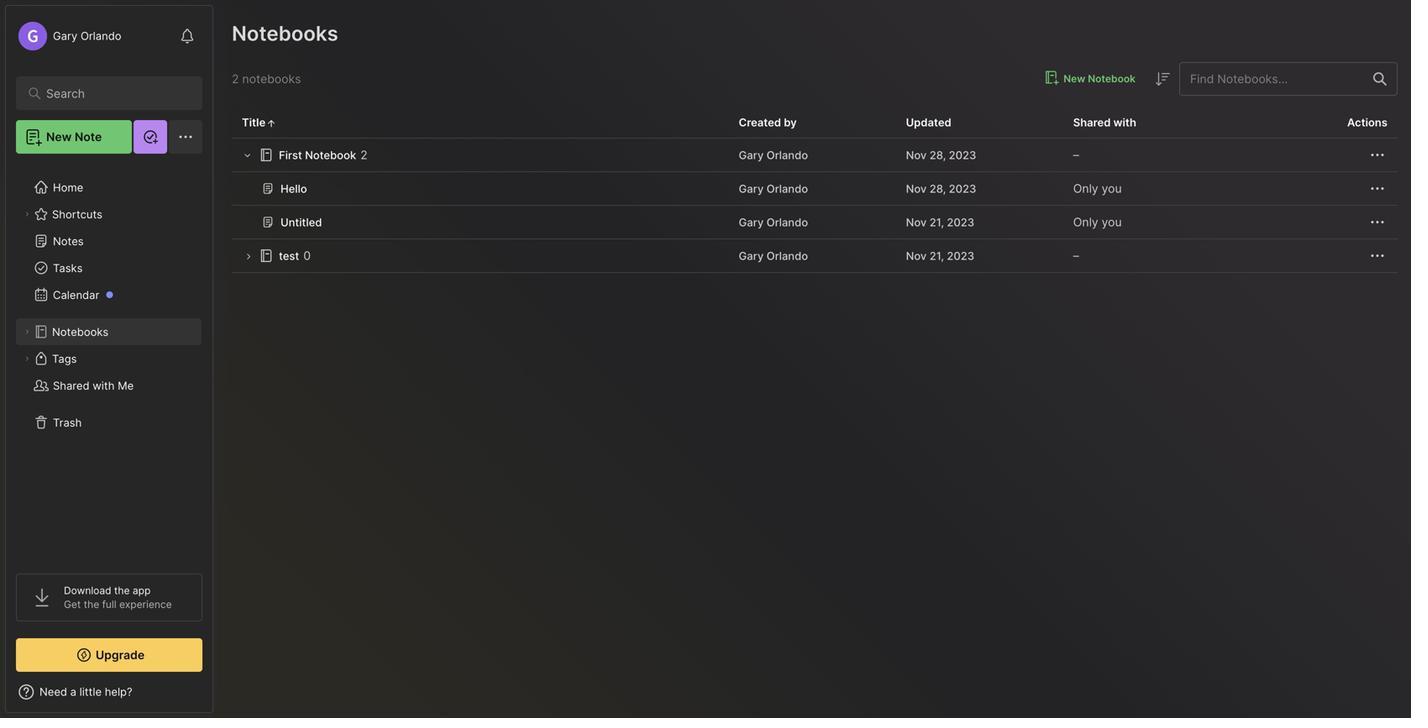 Task type: vqa. For each thing, say whether or not it's contained in the screenshot.
5 to the left
no



Task type: locate. For each thing, give the bounding box(es) containing it.
nov
[[906, 149, 927, 162], [906, 182, 927, 195], [906, 216, 927, 229], [906, 249, 927, 262]]

0 horizontal spatial notebook
[[305, 149, 356, 162]]

more actions field inside untitled row
[[1368, 212, 1388, 232]]

28, inside hello row
[[930, 182, 946, 195]]

nov inside test row
[[906, 249, 927, 262]]

2023
[[949, 149, 977, 162], [949, 182, 977, 195], [947, 216, 975, 229], [947, 249, 975, 262]]

more actions image for –
[[1368, 246, 1388, 266]]

gary orlando for first notebook row
[[739, 149, 808, 162]]

1 – from the top
[[1074, 148, 1080, 162]]

help?
[[105, 686, 132, 699]]

1 21, from the top
[[930, 216, 944, 229]]

1 horizontal spatial new
[[1064, 73, 1086, 85]]

2 left notebooks
[[232, 72, 239, 86]]

tree
[[6, 164, 213, 559]]

gary orlando inside first notebook row
[[739, 149, 808, 162]]

nov 21, 2023 inside test row
[[906, 249, 975, 262]]

0 vertical spatial 28,
[[930, 149, 946, 162]]

nov 21, 2023 for only you
[[906, 216, 975, 229]]

1 you from the top
[[1102, 181, 1122, 196]]

tree inside main element
[[6, 164, 213, 559]]

1 horizontal spatial notebooks
[[232, 21, 338, 46]]

more actions image inside hello row
[[1368, 179, 1388, 199]]

you for nov 21, 2023
[[1102, 215, 1122, 229]]

the
[[114, 585, 130, 597], [84, 599, 99, 611]]

1 vertical spatial nov 28, 2023
[[906, 182, 977, 195]]

1 vertical spatial only you
[[1074, 215, 1122, 229]]

1 vertical spatial more actions image
[[1368, 246, 1388, 266]]

orlando down first notebook row
[[767, 182, 808, 195]]

arrow image
[[242, 250, 255, 263]]

nov for more actions field within the untitled row
[[906, 216, 927, 229]]

2 more actions image from the top
[[1368, 246, 1388, 266]]

0 vertical spatial nov 28, 2023
[[906, 149, 977, 162]]

0 horizontal spatial notebooks
[[52, 325, 109, 338]]

the up full
[[114, 585, 130, 597]]

1 more actions image from the top
[[1368, 212, 1388, 232]]

notebooks link
[[16, 318, 202, 345]]

by
[[784, 116, 797, 129]]

title button
[[232, 108, 729, 138]]

21, inside untitled row
[[930, 216, 944, 229]]

gary for test row
[[739, 249, 764, 262]]

gary orlando down untitled row
[[739, 249, 808, 262]]

only you inside hello row
[[1074, 181, 1122, 196]]

notebooks element
[[218, 0, 1412, 718]]

1 vertical spatial notebook
[[305, 149, 356, 162]]

orlando inside hello row
[[767, 182, 808, 195]]

None search field
[[46, 83, 180, 103]]

first notebook row
[[232, 139, 1398, 172]]

0 vertical spatial more actions image
[[1368, 212, 1388, 232]]

1 28, from the top
[[930, 149, 946, 162]]

2 right first
[[361, 148, 368, 162]]

gary orlando inside test row
[[739, 249, 808, 262]]

2023 inside test row
[[947, 249, 975, 262]]

only you inside untitled row
[[1074, 215, 1122, 229]]

download the app get the full experience
[[64, 585, 172, 611]]

row group containing 2
[[232, 139, 1398, 273]]

– inside test row
[[1074, 249, 1080, 263]]

only you
[[1074, 181, 1122, 196], [1074, 215, 1122, 229]]

you for nov 28, 2023
[[1102, 181, 1122, 196]]

nov for more actions field within the first notebook row
[[906, 149, 927, 162]]

tags button
[[16, 345, 202, 372]]

gary orlando inside field
[[53, 29, 121, 42]]

only
[[1074, 181, 1099, 196], [1074, 215, 1099, 229]]

nov 28, 2023 inside first notebook row
[[906, 149, 977, 162]]

row group
[[232, 139, 1398, 273]]

1 horizontal spatial 2
[[361, 148, 368, 162]]

title
[[242, 116, 266, 129]]

1 vertical spatial 28,
[[930, 182, 946, 195]]

0 vertical spatial only you
[[1074, 181, 1122, 196]]

28, inside first notebook row
[[930, 149, 946, 162]]

tree containing home
[[6, 164, 213, 559]]

untitled row
[[232, 206, 1398, 239]]

0 vertical spatial –
[[1074, 148, 1080, 162]]

1 vertical spatial 2
[[361, 148, 368, 162]]

orlando inside first notebook row
[[767, 149, 808, 162]]

new inside button
[[1064, 73, 1086, 85]]

new left note
[[46, 130, 72, 144]]

new inside main element
[[46, 130, 72, 144]]

the down 'download' at the bottom
[[84, 599, 99, 611]]

notebook right first
[[305, 149, 356, 162]]

more actions image for only you
[[1368, 179, 1388, 199]]

orlando down 'by'
[[767, 149, 808, 162]]

more actions image inside untitled row
[[1368, 212, 1388, 232]]

shared
[[53, 379, 90, 392]]

experience
[[119, 599, 172, 611]]

1 horizontal spatial notebook
[[1088, 73, 1136, 85]]

0 vertical spatial the
[[114, 585, 130, 597]]

nov inside hello row
[[906, 182, 927, 195]]

actions button
[[1231, 108, 1398, 138]]

notes link
[[16, 228, 202, 255]]

need a little help?
[[39, 686, 132, 699]]

shared
[[1074, 116, 1111, 129]]

more actions field inside test row
[[1368, 246, 1388, 266]]

gary orlando for untitled row
[[739, 216, 808, 229]]

gary orlando down created by
[[739, 149, 808, 162]]

1 vertical spatial more actions image
[[1368, 179, 1388, 199]]

more actions image
[[1368, 212, 1388, 232], [1368, 246, 1388, 266]]

2 nov 21, 2023 from the top
[[906, 249, 975, 262]]

shared with me
[[53, 379, 134, 392]]

21,
[[930, 216, 944, 229], [930, 249, 944, 262]]

calendar button
[[16, 281, 202, 308]]

2 nov 28, 2023 from the top
[[906, 182, 977, 195]]

gary inside test row
[[739, 249, 764, 262]]

0 vertical spatial new
[[1064, 73, 1086, 85]]

– inside first notebook row
[[1074, 148, 1080, 162]]

2023 for more actions field within the first notebook row
[[949, 149, 977, 162]]

upgrade
[[96, 648, 145, 663]]

nov 28, 2023 inside hello row
[[906, 182, 977, 195]]

2023 for more actions field in the hello row
[[949, 182, 977, 195]]

2 you from the top
[[1102, 215, 1122, 229]]

1 vertical spatial notebooks
[[52, 325, 109, 338]]

only inside untitled row
[[1074, 215, 1099, 229]]

nov 28, 2023 for –
[[906, 149, 977, 162]]

test 0
[[279, 249, 311, 263]]

gary orlando down first notebook row
[[739, 182, 808, 195]]

1 nov 21, 2023 from the top
[[906, 216, 975, 229]]

0 vertical spatial more actions image
[[1368, 145, 1388, 165]]

0 vertical spatial notebooks
[[232, 21, 338, 46]]

notebook up shared with
[[1088, 73, 1136, 85]]

1 only you from the top
[[1074, 181, 1122, 196]]

0 vertical spatial 21,
[[930, 216, 944, 229]]

hello row
[[232, 172, 1398, 206]]

0 vertical spatial only
[[1074, 181, 1099, 196]]

home
[[53, 181, 83, 194]]

arrow image
[[241, 149, 254, 161]]

new up shared
[[1064, 73, 1086, 85]]

3 nov from the top
[[906, 216, 927, 229]]

orlando down untitled row
[[767, 249, 808, 262]]

1 more actions image from the top
[[1368, 145, 1388, 165]]

More actions field
[[1368, 145, 1388, 165], [1368, 179, 1388, 199], [1368, 212, 1388, 232], [1368, 246, 1388, 266]]

2 28, from the top
[[930, 182, 946, 195]]

more actions field inside hello row
[[1368, 179, 1388, 199]]

1 vertical spatial nov 21, 2023
[[906, 249, 975, 262]]

more actions image for only you
[[1368, 212, 1388, 232]]

gary orlando up search text box
[[53, 29, 121, 42]]

more actions field inside first notebook row
[[1368, 145, 1388, 165]]

gary
[[53, 29, 78, 42], [739, 149, 764, 162], [739, 182, 764, 195], [739, 216, 764, 229], [739, 249, 764, 262]]

orlando
[[81, 29, 121, 42], [767, 149, 808, 162], [767, 182, 808, 195], [767, 216, 808, 229], [767, 249, 808, 262]]

gary orlando inside untitled row
[[739, 216, 808, 229]]

2
[[232, 72, 239, 86], [361, 148, 368, 162]]

orlando down hello row
[[767, 216, 808, 229]]

nov 28, 2023 for only you
[[906, 182, 977, 195]]

gary inside field
[[53, 29, 78, 42]]

gary orlando
[[53, 29, 121, 42], [739, 149, 808, 162], [739, 182, 808, 195], [739, 216, 808, 229], [739, 249, 808, 262]]

2023 inside first notebook row
[[949, 149, 977, 162]]

2 – from the top
[[1074, 249, 1080, 263]]

0 vertical spatial you
[[1102, 181, 1122, 196]]

0 vertical spatial notebook
[[1088, 73, 1136, 85]]

2 notebooks
[[232, 72, 301, 86]]

1 vertical spatial new
[[46, 130, 72, 144]]

notebooks up notebooks
[[232, 21, 338, 46]]

1 nov 28, 2023 from the top
[[906, 149, 977, 162]]

orlando inside untitled row
[[767, 216, 808, 229]]

1 horizontal spatial the
[[114, 585, 130, 597]]

created
[[739, 116, 781, 129]]

you
[[1102, 181, 1122, 196], [1102, 215, 1122, 229]]

1 only from the top
[[1074, 181, 1099, 196]]

gary inside untitled row
[[739, 216, 764, 229]]

trash link
[[16, 409, 202, 436]]

nov 21, 2023 inside untitled row
[[906, 216, 975, 229]]

nov 28, 2023
[[906, 149, 977, 162], [906, 182, 977, 195]]

1 vertical spatial 21,
[[930, 249, 944, 262]]

hello button
[[260, 180, 307, 197]]

0 horizontal spatial new
[[46, 130, 72, 144]]

you inside hello row
[[1102, 181, 1122, 196]]

notebook for first notebook 2
[[305, 149, 356, 162]]

1 vertical spatial –
[[1074, 249, 1080, 263]]

notebook inside button
[[1088, 73, 1136, 85]]

get
[[64, 599, 81, 611]]

notebooks
[[232, 21, 338, 46], [52, 325, 109, 338]]

21, inside test row
[[930, 249, 944, 262]]

first
[[279, 149, 302, 162]]

new for new notebook
[[1064, 73, 1086, 85]]

calendar
[[53, 288, 99, 301]]

2 more actions image from the top
[[1368, 179, 1388, 199]]

gary inside first notebook row
[[739, 149, 764, 162]]

gary orlando down hello row
[[739, 216, 808, 229]]

Account field
[[16, 19, 121, 53]]

nov inside untitled row
[[906, 216, 927, 229]]

new
[[1064, 73, 1086, 85], [46, 130, 72, 144]]

shared with button
[[1064, 108, 1231, 138]]

3 more actions field from the top
[[1368, 212, 1388, 232]]

nov inside first notebook row
[[906, 149, 927, 162]]

nov 21, 2023
[[906, 216, 975, 229], [906, 249, 975, 262]]

gary for hello row
[[739, 182, 764, 195]]

more actions image
[[1368, 145, 1388, 165], [1368, 179, 1388, 199]]

updated button
[[896, 108, 1064, 138]]

2 more actions field from the top
[[1368, 179, 1388, 199]]

orlando for hello row
[[767, 182, 808, 195]]

2 only you from the top
[[1074, 215, 1122, 229]]

0 horizontal spatial 2
[[232, 72, 239, 86]]

1 nov from the top
[[906, 149, 927, 162]]

2023 inside untitled row
[[947, 216, 975, 229]]

21, for –
[[930, 249, 944, 262]]

Search text field
[[46, 86, 180, 102]]

gary inside hello row
[[739, 182, 764, 195]]

2 nov from the top
[[906, 182, 927, 195]]

new for new note
[[46, 130, 72, 144]]

1 more actions field from the top
[[1368, 145, 1388, 165]]

4 more actions field from the top
[[1368, 246, 1388, 266]]

28,
[[930, 149, 946, 162], [930, 182, 946, 195]]

notebook
[[1088, 73, 1136, 85], [305, 149, 356, 162]]

orlando up search text box
[[81, 29, 121, 42]]

1 vertical spatial you
[[1102, 215, 1122, 229]]

gary orlando inside hello row
[[739, 182, 808, 195]]

2023 inside hello row
[[949, 182, 977, 195]]

orlando for untitled row
[[767, 216, 808, 229]]

2 21, from the top
[[930, 249, 944, 262]]

0 vertical spatial nov 21, 2023
[[906, 216, 975, 229]]

orlando inside test row
[[767, 249, 808, 262]]

gary for first notebook row
[[739, 149, 764, 162]]

created by button
[[729, 108, 896, 138]]

28, for only you
[[930, 182, 946, 195]]

21, for only you
[[930, 216, 944, 229]]

notebook inside first notebook 2
[[305, 149, 356, 162]]

2 inside first notebook row
[[361, 148, 368, 162]]

only inside hello row
[[1074, 181, 1099, 196]]

1 vertical spatial only
[[1074, 215, 1099, 229]]

shortcuts button
[[16, 201, 202, 228]]

test row
[[232, 239, 1398, 273]]

notebooks up tags
[[52, 325, 109, 338]]

you inside untitled row
[[1102, 215, 1122, 229]]

4 nov from the top
[[906, 249, 927, 262]]

2 only from the top
[[1074, 215, 1099, 229]]

–
[[1074, 148, 1080, 162], [1074, 249, 1080, 263]]

updated
[[906, 116, 952, 129]]

click to collapse image
[[212, 687, 225, 707]]

1 vertical spatial the
[[84, 599, 99, 611]]



Task type: describe. For each thing, give the bounding box(es) containing it.
only for nov 21, 2023
[[1074, 215, 1099, 229]]

28, for –
[[930, 149, 946, 162]]

none search field inside main element
[[46, 83, 180, 103]]

a
[[70, 686, 76, 699]]

new notebook button
[[1043, 69, 1136, 89]]

shared with
[[1074, 116, 1137, 129]]

only for nov 28, 2023
[[1074, 181, 1099, 196]]

only you for nov 21, 2023
[[1074, 215, 1122, 229]]

row group inside notebooks "element"
[[232, 139, 1398, 273]]

tasks button
[[16, 255, 202, 281]]

test
[[279, 249, 299, 262]]

untitled button
[[260, 214, 322, 231]]

trash
[[53, 416, 82, 429]]

nov for more actions field in the hello row
[[906, 182, 927, 195]]

nov 21, 2023 for –
[[906, 249, 975, 262]]

untitled
[[281, 216, 322, 229]]

tags
[[52, 352, 77, 365]]

more actions image for –
[[1368, 145, 1388, 165]]

Find Notebooks… text field
[[1181, 65, 1364, 93]]

only you for nov 28, 2023
[[1074, 181, 1122, 196]]

shared with me link
[[16, 372, 202, 399]]

2023 for more actions field within the untitled row
[[947, 216, 975, 229]]

gary orlando for hello row
[[739, 182, 808, 195]]

tasks
[[53, 262, 83, 275]]

more actions field for untitled row
[[1368, 212, 1388, 232]]

– for 2
[[1074, 148, 1080, 162]]

more actions field for first notebook row
[[1368, 145, 1388, 165]]

shortcuts
[[52, 208, 102, 221]]

note
[[75, 130, 102, 144]]

created by
[[739, 116, 797, 129]]

full
[[102, 599, 116, 611]]

notebook for new notebook
[[1088, 73, 1136, 85]]

gary orlando for test row
[[739, 249, 808, 262]]

download
[[64, 585, 111, 597]]

more actions field for test row
[[1368, 246, 1388, 266]]

2023 for more actions field within test row
[[947, 249, 975, 262]]

home link
[[16, 174, 203, 201]]

more actions field for hello row
[[1368, 179, 1388, 199]]

orlando for first notebook row
[[767, 149, 808, 162]]

app
[[133, 585, 151, 597]]

Sort field
[[1153, 69, 1173, 89]]

need
[[39, 686, 67, 699]]

with
[[93, 379, 115, 392]]

expand tags image
[[22, 354, 32, 364]]

WHAT'S NEW field
[[6, 679, 213, 706]]

0 vertical spatial 2
[[232, 72, 239, 86]]

gary for untitled row
[[739, 216, 764, 229]]

nov for more actions field within test row
[[906, 249, 927, 262]]

with
[[1114, 116, 1137, 129]]

new notebook
[[1064, 73, 1136, 85]]

0
[[304, 249, 311, 263]]

– for 0
[[1074, 249, 1080, 263]]

little
[[80, 686, 102, 699]]

new note
[[46, 130, 102, 144]]

actions
[[1348, 116, 1388, 129]]

expand notebooks image
[[22, 327, 32, 337]]

sort options image
[[1153, 69, 1173, 89]]

0 horizontal spatial the
[[84, 599, 99, 611]]

upgrade button
[[16, 639, 203, 672]]

orlando inside gary orlando field
[[81, 29, 121, 42]]

notebooks
[[242, 72, 301, 86]]

orlando for test row
[[767, 249, 808, 262]]

me
[[118, 379, 134, 392]]

main element
[[0, 0, 218, 718]]

notebooks inside tree
[[52, 325, 109, 338]]

hello
[[281, 182, 307, 195]]

first notebook 2
[[279, 148, 368, 162]]

notes
[[53, 235, 84, 248]]

notebooks inside "element"
[[232, 21, 338, 46]]



